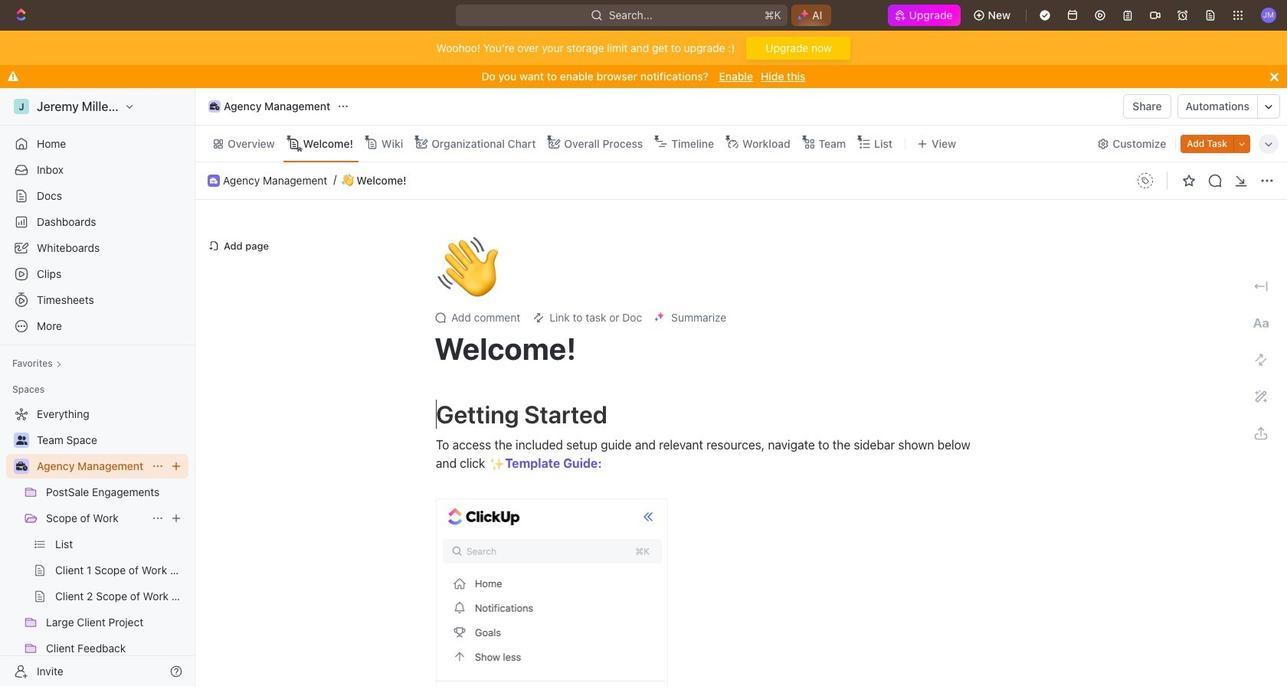 Task type: vqa. For each thing, say whether or not it's contained in the screenshot.
business time icon
yes



Task type: describe. For each thing, give the bounding box(es) containing it.
tree inside sidebar navigation
[[6, 402, 188, 687]]

sidebar navigation
[[0, 88, 198, 687]]

user group image
[[16, 436, 27, 445]]

0 vertical spatial business time image
[[210, 103, 219, 110]]

1 vertical spatial business time image
[[210, 178, 218, 184]]

dropdown menu image
[[1133, 169, 1158, 193]]



Task type: locate. For each thing, give the bounding box(es) containing it.
2 vertical spatial business time image
[[16, 462, 27, 471]]

tree
[[6, 402, 188, 687]]

jeremy miller's workspace, , element
[[14, 99, 29, 114]]

business time image
[[210, 103, 219, 110], [210, 178, 218, 184], [16, 462, 27, 471]]



